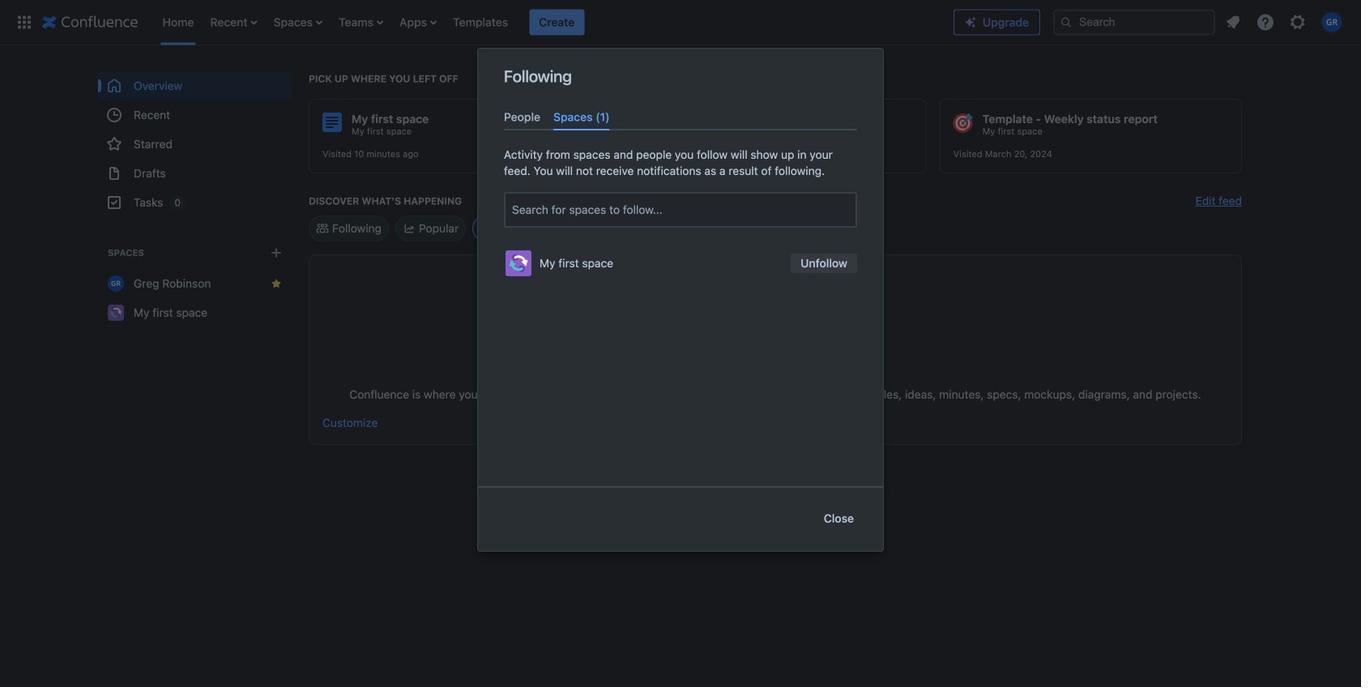 Task type: vqa. For each thing, say whether or not it's contained in the screenshot.
the Settings Icon
yes



Task type: locate. For each thing, give the bounding box(es) containing it.
None text field
[[512, 202, 515, 218]]

0 horizontal spatial list item
[[205, 0, 262, 45]]

0 horizontal spatial list
[[154, 0, 954, 45]]

group
[[98, 71, 293, 217]]

search image
[[1060, 16, 1073, 29]]

None search field
[[1054, 9, 1216, 35]]

confluence image
[[42, 13, 138, 32], [42, 13, 138, 32]]

list
[[154, 0, 954, 45], [1219, 8, 1352, 37]]

dialog
[[478, 49, 883, 551]]

:dart: image
[[954, 113, 973, 133], [954, 113, 973, 133]]

list item
[[205, 0, 262, 45], [334, 0, 388, 45], [529, 9, 585, 35]]

global element
[[10, 0, 954, 45]]

banner
[[0, 0, 1361, 45]]

tab list
[[498, 104, 864, 131]]

list item inside list
[[529, 9, 585, 35]]

settings icon image
[[1289, 13, 1308, 32]]

2 horizontal spatial list item
[[529, 9, 585, 35]]



Task type: describe. For each thing, give the bounding box(es) containing it.
premium image
[[964, 16, 977, 29]]

create a space image
[[267, 243, 286, 263]]

:sunflower: image
[[638, 113, 657, 133]]

1 horizontal spatial list item
[[334, 0, 388, 45]]

unstar this space image
[[270, 277, 283, 290]]

Search field
[[1054, 9, 1216, 35]]

1 horizontal spatial list
[[1219, 8, 1352, 37]]

:sunflower: image
[[638, 113, 657, 133]]



